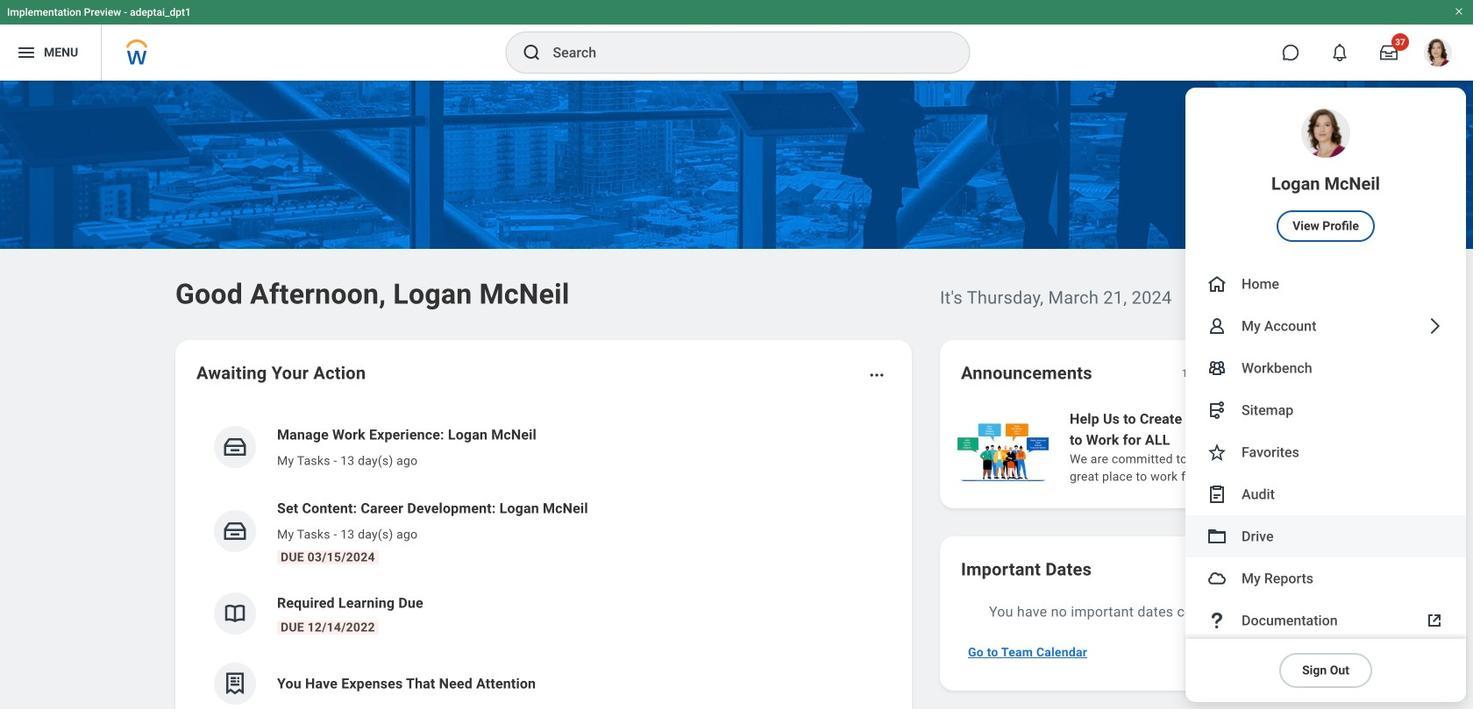 Task type: locate. For each thing, give the bounding box(es) containing it.
main content
[[0, 81, 1474, 710]]

4 menu item from the top
[[1186, 347, 1466, 389]]

Search Workday  search field
[[553, 33, 934, 72]]

2 menu item from the top
[[1186, 263, 1466, 305]]

close environment banner image
[[1454, 6, 1465, 17]]

1 horizontal spatial list
[[954, 407, 1474, 488]]

book open image
[[222, 601, 248, 627]]

menu
[[1186, 88, 1466, 703]]

list
[[954, 407, 1474, 488], [196, 410, 891, 710]]

dashboard expenses image
[[222, 671, 248, 697]]

status
[[1182, 367, 1210, 381]]

chevron right image
[[1424, 316, 1445, 337]]

0 horizontal spatial list
[[196, 410, 891, 710]]

endpoints image
[[1207, 400, 1228, 421]]

inbox large image
[[1381, 44, 1398, 61]]

ext link image
[[1424, 610, 1445, 632]]

5 menu item from the top
[[1186, 389, 1466, 432]]

justify image
[[16, 42, 37, 63]]

related actions image
[[868, 367, 886, 384]]

banner
[[0, 0, 1474, 703]]

search image
[[521, 42, 542, 63]]

menu item
[[1186, 88, 1466, 263], [1186, 263, 1466, 305], [1186, 305, 1466, 347], [1186, 347, 1466, 389], [1186, 389, 1466, 432], [1186, 432, 1466, 474], [1186, 474, 1466, 516], [1186, 516, 1466, 558], [1186, 558, 1466, 600], [1186, 600, 1466, 642]]

logan mcneil image
[[1424, 39, 1452, 67]]

chevron right small image
[[1254, 365, 1272, 382]]



Task type: describe. For each thing, give the bounding box(es) containing it.
paste image
[[1207, 484, 1228, 505]]

avatar image
[[1207, 568, 1228, 589]]

question image
[[1207, 610, 1228, 632]]

6 menu item from the top
[[1186, 432, 1466, 474]]

folder open image
[[1207, 526, 1228, 547]]

1 menu item from the top
[[1186, 88, 1466, 263]]

3 menu item from the top
[[1186, 305, 1466, 347]]

chevron left small image
[[1223, 365, 1240, 382]]

inbox image
[[222, 518, 248, 545]]

10 menu item from the top
[[1186, 600, 1466, 642]]

7 menu item from the top
[[1186, 474, 1466, 516]]

inbox image
[[222, 434, 248, 460]]

notifications large image
[[1331, 44, 1349, 61]]

star image
[[1207, 442, 1228, 463]]

8 menu item from the top
[[1186, 516, 1466, 558]]

contact card matrix manager image
[[1207, 358, 1228, 379]]

home image
[[1207, 274, 1228, 295]]

9 menu item from the top
[[1186, 558, 1466, 600]]



Task type: vqa. For each thing, say whether or not it's contained in the screenshot.
Service associated with Experience
no



